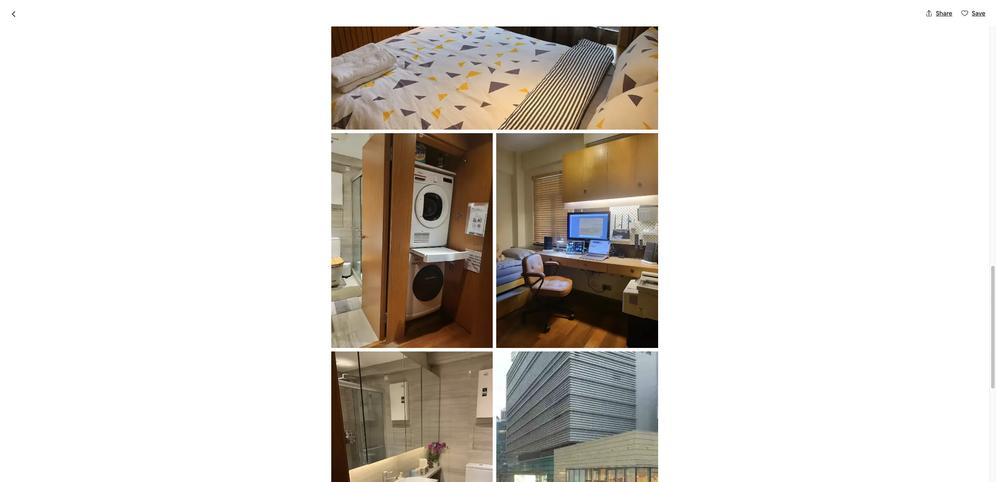 Task type: vqa. For each thing, say whether or not it's contained in the screenshot.
the 'Reserve'
yes



Task type: describe. For each thing, give the bounding box(es) containing it.
yourself
[[296, 436, 319, 444]]

beds
[[329, 360, 346, 369]]

2 hong from the left
[[422, 64, 438, 72]]

11/22/2023
[[665, 390, 697, 398]]

rental
[[277, 345, 303, 357]]

a
[[276, 406, 281, 414]]

add guests
[[516, 14, 548, 22]]

lockbox.
[[351, 436, 375, 444]]

11/17/2023
[[594, 390, 624, 398]]

wifi
[[312, 406, 322, 414]]

cozy 2 bedrooms 2 mins from tst mtr, pet friendly superhost · hong kong, kowloon, hong kong
[[248, 45, 536, 73]]

mtr,
[[432, 45, 459, 60]]

add
[[516, 14, 528, 22]]

the
[[340, 436, 349, 444]]

guests
[[529, 14, 548, 22]]

yet
[[687, 464, 696, 472]]

friendly
[[484, 45, 536, 60]]

for
[[373, 406, 381, 414]]

1 2 from the left
[[276, 45, 282, 60]]

1 hong from the left
[[358, 64, 374, 72]]

reserve button
[[589, 435, 731, 457]]

cozy
[[248, 45, 273, 60]]

won't
[[636, 464, 652, 472]]

· inside the entire rental unit hosted by francis 3 beds · 1 bath
[[347, 360, 349, 369]]

kowloon,
[[393, 64, 420, 72]]

reserve
[[646, 441, 673, 450]]

working.
[[383, 406, 407, 414]]

well-
[[341, 406, 354, 414]]

free
[[276, 455, 291, 464]]

you won't be charged yet
[[624, 464, 696, 472]]

you
[[624, 464, 634, 472]]

2 2 from the left
[[343, 45, 349, 60]]

before
[[334, 455, 357, 464]]

hosted
[[325, 345, 358, 357]]

12
[[395, 455, 402, 464]]



Task type: locate. For each thing, give the bounding box(es) containing it.
2
[[276, 45, 282, 60], [343, 45, 349, 60]]

tst
[[409, 45, 429, 60]]

night
[[613, 359, 630, 368]]

bath
[[355, 360, 370, 369]]

1 horizontal spatial with
[[326, 436, 338, 444]]

suited
[[354, 406, 372, 414]]

mins
[[352, 45, 377, 60]]

pet
[[461, 45, 481, 60]]

from
[[380, 45, 406, 60]]

main bedroom equipped with samsung tv and soundbar/bluray player image
[[332, 0, 659, 130], [332, 0, 659, 130]]

that's
[[323, 406, 339, 414]]

superhost
[[320, 64, 349, 72]]

with
[[298, 406, 311, 414], [326, 436, 338, 444]]

fully equipped kitchen image
[[622, 211, 742, 331]]

charged
[[662, 464, 685, 472]]

add guests button
[[508, 7, 573, 28]]

november
[[358, 455, 393, 464]]

1 horizontal spatial hong
[[422, 64, 438, 72]]

cozy 2 bedrooms 2 mins from tst mtr, pet friendly image 3 image
[[499, 211, 619, 331]]

listing image 9 image
[[497, 133, 659, 349], [497, 133, 659, 349]]

· left 1
[[347, 360, 349, 369]]

share
[[937, 9, 953, 17]]

$244 night
[[589, 356, 630, 369]]

hong left kong
[[422, 64, 438, 72]]

dialog containing share
[[0, 0, 997, 483]]

with inside dedicated workspace a room with wifi that's well-suited for working.
[[298, 406, 311, 414]]

0 horizontal spatial ·
[[347, 360, 349, 369]]

dedicated
[[276, 395, 311, 404]]

free cancellation before november 12
[[276, 455, 402, 464]]

0 vertical spatial ·
[[353, 64, 355, 73]]

$244
[[589, 356, 611, 369]]

1 vertical spatial with
[[326, 436, 338, 444]]

save button
[[959, 6, 990, 21]]

hong down mins
[[358, 64, 374, 72]]

dedicated workspace a room with wifi that's well-suited for working.
[[276, 395, 407, 414]]

2 right cozy
[[276, 45, 282, 60]]

check
[[276, 436, 294, 444]]

hong kong, kowloon, hong kong button
[[358, 63, 454, 73]]

Add guests search field
[[417, 7, 573, 28]]

room
[[282, 406, 297, 414]]

kong
[[439, 64, 454, 72]]

1 horizontal spatial 2
[[343, 45, 349, 60]]

with right in at the left
[[326, 436, 338, 444]]

save
[[973, 9, 986, 17]]

francis is a superhost. learn more about francis. image
[[512, 345, 536, 370], [512, 345, 536, 370]]

with left wifi
[[298, 406, 311, 414]]

cozy 2 bedrooms 2 mins from tst mtr, pet friendly image 4 image
[[622, 84, 742, 208]]

be
[[653, 464, 660, 472]]

cozy 2 bedrooms 2 mins from tst mtr, pet friendly image 1 image
[[248, 84, 495, 331]]

unit
[[305, 345, 323, 357]]

kong,
[[375, 64, 392, 72]]

0 horizontal spatial with
[[298, 406, 311, 414]]

in
[[320, 436, 325, 444]]

listing image 8 image
[[332, 133, 493, 349], [332, 133, 493, 349]]

2 left mins
[[343, 45, 349, 60]]

bedrooms
[[285, 45, 341, 60]]

3
[[324, 360, 328, 369]]

share button
[[923, 6, 957, 21]]

·
[[353, 64, 355, 73], [347, 360, 349, 369]]

1
[[350, 360, 353, 369]]

0 horizontal spatial hong
[[358, 64, 374, 72]]

hong
[[358, 64, 374, 72], [422, 64, 438, 72]]

entire rental unit hosted by francis 3 beds · 1 bath
[[248, 345, 405, 369]]

1 horizontal spatial ·
[[353, 64, 355, 73]]

workspace
[[313, 395, 349, 404]]

check yourself in with the lockbox.
[[276, 436, 375, 444]]

· right superhost at the top
[[353, 64, 355, 73]]

0 horizontal spatial 2
[[276, 45, 282, 60]]

by francis
[[360, 345, 405, 357]]

bathroom image
[[332, 352, 493, 483], [332, 352, 493, 483]]

· inside the cozy 2 bedrooms 2 mins from tst mtr, pet friendly superhost · hong kong, kowloon, hong kong
[[353, 64, 355, 73]]

cancellation
[[292, 455, 333, 464]]

entire
[[248, 345, 275, 357]]

1 vertical spatial ·
[[347, 360, 349, 369]]

67 sm ( 720 square feet) usable floor area image
[[499, 84, 619, 208]]

0 vertical spatial with
[[298, 406, 311, 414]]

picture is taken from living room showing the k11 shopping mall from across the street, please note that this is not the facade of my property image
[[497, 352, 659, 483], [497, 352, 659, 483]]

dialog
[[0, 0, 997, 483]]



